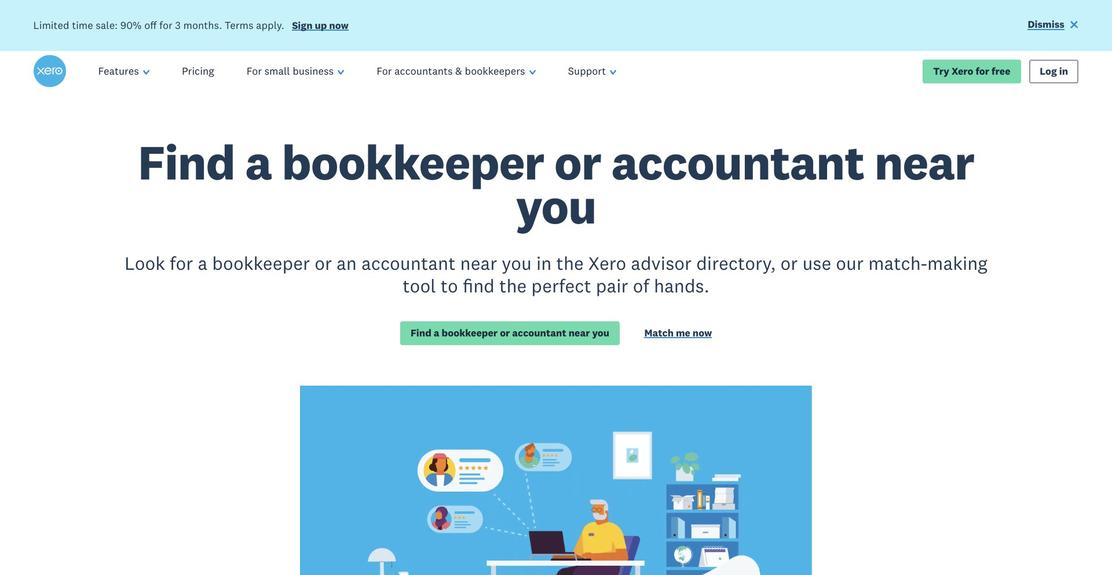 Task type: describe. For each thing, give the bounding box(es) containing it.
2 vertical spatial accountant
[[512, 327, 566, 339]]

up
[[315, 19, 327, 32]]

you inside look for a bookkeeper or an accountant near you in the xero advisor directory, or use our match-making tool to find the perfect pair of hands.
[[502, 252, 532, 275]]

for small business
[[247, 64, 334, 78]]

0 vertical spatial near
[[875, 132, 975, 192]]

for inside try xero for free link
[[976, 65, 990, 77]]

for for for small business
[[247, 64, 262, 78]]

now for match me now
[[693, 327, 712, 339]]

2 horizontal spatial a
[[434, 327, 439, 339]]

2 vertical spatial bookkeeper
[[442, 327, 498, 339]]

to
[[441, 274, 458, 297]]

0 horizontal spatial find
[[138, 132, 235, 192]]

0 vertical spatial for
[[159, 18, 173, 32]]

off
[[144, 18, 157, 32]]

support
[[568, 64, 606, 78]]

log
[[1040, 65, 1057, 77]]

90%
[[120, 18, 142, 32]]

dismiss button
[[1028, 18, 1079, 33]]

look
[[125, 252, 165, 275]]

find a bookkeeper or accountant near you link
[[400, 321, 620, 345]]

limited
[[33, 18, 69, 32]]

use
[[803, 252, 832, 275]]

advisor
[[631, 252, 692, 275]]

hands.
[[654, 274, 710, 297]]

features
[[98, 64, 139, 78]]

limited time sale: 90% off for 3 months. terms apply.
[[33, 18, 284, 32]]

in inside look for a bookkeeper or an accountant near you in the xero advisor directory, or use our match-making tool to find the perfect pair of hands.
[[537, 252, 552, 275]]

xero inside look for a bookkeeper or an accountant near you in the xero advisor directory, or use our match-making tool to find the perfect pair of hands.
[[589, 252, 626, 275]]

business
[[293, 64, 334, 78]]

find
[[463, 274, 495, 297]]

match-
[[869, 252, 928, 275]]

try xero for free
[[934, 65, 1011, 77]]

match me now link
[[645, 327, 712, 342]]

0 vertical spatial in
[[1059, 65, 1068, 77]]

&
[[455, 64, 462, 78]]

time
[[72, 18, 93, 32]]

0 vertical spatial accountant
[[612, 132, 865, 192]]



Task type: locate. For each thing, give the bounding box(es) containing it.
3
[[175, 18, 181, 32]]

me
[[676, 327, 691, 339]]

1 horizontal spatial for
[[377, 64, 392, 78]]

1 vertical spatial you
[[502, 252, 532, 275]]

0 vertical spatial now
[[329, 19, 349, 32]]

for
[[247, 64, 262, 78], [377, 64, 392, 78]]

find
[[138, 132, 235, 192], [411, 327, 432, 339]]

for accountants & bookkeepers
[[377, 64, 525, 78]]

small
[[265, 64, 290, 78]]

accountants
[[395, 64, 453, 78]]

0 vertical spatial a
[[245, 132, 272, 192]]

near inside look for a bookkeeper or an accountant near you in the xero advisor directory, or use our match-making tool to find the perfect pair of hands.
[[460, 252, 497, 275]]

2 horizontal spatial accountant
[[612, 132, 865, 192]]

xero left the of at the right of the page
[[589, 252, 626, 275]]

try xero for free link
[[923, 59, 1021, 83]]

bookkeepers
[[465, 64, 525, 78]]

1 vertical spatial find
[[411, 327, 432, 339]]

0 horizontal spatial near
[[460, 252, 497, 275]]

0 vertical spatial find a bookkeeper or accountant near you
[[138, 132, 975, 236]]

match me now
[[645, 327, 712, 339]]

0 horizontal spatial accountant
[[362, 252, 456, 275]]

our
[[836, 252, 864, 275]]

sign up now link
[[292, 19, 349, 34]]

1 vertical spatial find a bookkeeper or accountant near you
[[411, 327, 610, 339]]

for small business button
[[230, 51, 360, 92]]

1 vertical spatial for
[[976, 65, 990, 77]]

the left pair
[[557, 252, 584, 275]]

the right the find
[[499, 274, 527, 297]]

bookkeeper inside find a bookkeeper or accountant near you
[[282, 132, 544, 192]]

accountant
[[612, 132, 865, 192], [362, 252, 456, 275], [512, 327, 566, 339]]

0 vertical spatial xero
[[952, 65, 974, 77]]

1 vertical spatial now
[[693, 327, 712, 339]]

perfect
[[531, 274, 591, 297]]

1 horizontal spatial near
[[569, 327, 590, 339]]

1 vertical spatial accountant
[[362, 252, 456, 275]]

2 horizontal spatial near
[[875, 132, 975, 192]]

a small business owner browses the xero advisor directory to find an accountant near them. image
[[300, 386, 812, 575]]

for left the accountants
[[377, 64, 392, 78]]

or
[[555, 132, 601, 192], [315, 252, 332, 275], [781, 252, 798, 275], [500, 327, 510, 339]]

you inside find a bookkeeper or accountant near you
[[516, 175, 596, 236]]

1 horizontal spatial the
[[557, 252, 584, 275]]

for right look
[[170, 252, 193, 275]]

a inside look for a bookkeeper or an accountant near you in the xero advisor directory, or use our match-making tool to find the perfect pair of hands.
[[198, 252, 208, 275]]

1 horizontal spatial now
[[693, 327, 712, 339]]

you
[[516, 175, 596, 236], [502, 252, 532, 275], [592, 327, 610, 339]]

now right up
[[329, 19, 349, 32]]

0 vertical spatial bookkeeper
[[282, 132, 544, 192]]

bookkeeper
[[282, 132, 544, 192], [212, 252, 310, 275], [442, 327, 498, 339]]

for inside for accountants & bookkeepers dropdown button
[[377, 64, 392, 78]]

look for a bookkeeper or an accountant near you in the xero advisor directory, or use our match-making tool to find the perfect pair of hands.
[[125, 252, 988, 297]]

accountant inside look for a bookkeeper or an accountant near you in the xero advisor directory, or use our match-making tool to find the perfect pair of hands.
[[362, 252, 456, 275]]

making
[[928, 252, 988, 275]]

1 horizontal spatial accountant
[[512, 327, 566, 339]]

the
[[557, 252, 584, 275], [499, 274, 527, 297]]

for left 3
[[159, 18, 173, 32]]

2 vertical spatial you
[[592, 327, 610, 339]]

dismiss
[[1028, 18, 1065, 31]]

xero right try
[[952, 65, 974, 77]]

2 for from the left
[[377, 64, 392, 78]]

pricing
[[182, 64, 214, 78]]

2 vertical spatial a
[[434, 327, 439, 339]]

2 vertical spatial near
[[569, 327, 590, 339]]

for inside for small business dropdown button
[[247, 64, 262, 78]]

1 horizontal spatial in
[[1059, 65, 1068, 77]]

try
[[934, 65, 950, 77]]

now for sign up now
[[329, 19, 349, 32]]

features button
[[82, 51, 166, 92]]

a
[[245, 132, 272, 192], [198, 252, 208, 275], [434, 327, 439, 339]]

1 vertical spatial xero
[[589, 252, 626, 275]]

for inside look for a bookkeeper or an accountant near you in the xero advisor directory, or use our match-making tool to find the perfect pair of hands.
[[170, 252, 193, 275]]

xero
[[952, 65, 974, 77], [589, 252, 626, 275]]

0 horizontal spatial in
[[537, 252, 552, 275]]

for for for accountants & bookkeepers
[[377, 64, 392, 78]]

log in link
[[1029, 59, 1079, 83]]

2 vertical spatial for
[[170, 252, 193, 275]]

for left free at the right
[[976, 65, 990, 77]]

match
[[645, 327, 674, 339]]

support button
[[552, 51, 633, 92]]

pair
[[596, 274, 628, 297]]

0 vertical spatial you
[[516, 175, 596, 236]]

now right 'me' on the bottom right
[[693, 327, 712, 339]]

0 horizontal spatial xero
[[589, 252, 626, 275]]

find a bookkeeper or accountant near you
[[138, 132, 975, 236], [411, 327, 610, 339]]

1 horizontal spatial find
[[411, 327, 432, 339]]

for left small
[[247, 64, 262, 78]]

free
[[992, 65, 1011, 77]]

1 horizontal spatial xero
[[952, 65, 974, 77]]

log in
[[1040, 65, 1068, 77]]

0 horizontal spatial the
[[499, 274, 527, 297]]

an
[[337, 252, 357, 275]]

pricing link
[[166, 51, 230, 92]]

1 vertical spatial bookkeeper
[[212, 252, 310, 275]]

0 horizontal spatial now
[[329, 19, 349, 32]]

0 horizontal spatial a
[[198, 252, 208, 275]]

0 horizontal spatial for
[[247, 64, 262, 78]]

apply.
[[256, 18, 284, 32]]

for accountants & bookkeepers button
[[360, 51, 552, 92]]

directory,
[[697, 252, 776, 275]]

0 vertical spatial find
[[138, 132, 235, 192]]

1 horizontal spatial a
[[245, 132, 272, 192]]

tool
[[403, 274, 436, 297]]

near
[[875, 132, 975, 192], [460, 252, 497, 275], [569, 327, 590, 339]]

sale:
[[96, 18, 118, 32]]

sign
[[292, 19, 313, 32]]

terms
[[225, 18, 254, 32]]

bookkeeper inside look for a bookkeeper or an accountant near you in the xero advisor directory, or use our match-making tool to find the perfect pair of hands.
[[212, 252, 310, 275]]

months.
[[183, 18, 222, 32]]

1 vertical spatial a
[[198, 252, 208, 275]]

for
[[159, 18, 173, 32], [976, 65, 990, 77], [170, 252, 193, 275]]

sign up now
[[292, 19, 349, 32]]

1 vertical spatial near
[[460, 252, 497, 275]]

now
[[329, 19, 349, 32], [693, 327, 712, 339]]

in
[[1059, 65, 1068, 77], [537, 252, 552, 275]]

1 for from the left
[[247, 64, 262, 78]]

xero homepage image
[[33, 55, 66, 88]]

of
[[633, 274, 649, 297]]

1 vertical spatial in
[[537, 252, 552, 275]]



Task type: vqa. For each thing, say whether or not it's contained in the screenshot.
Sign
yes



